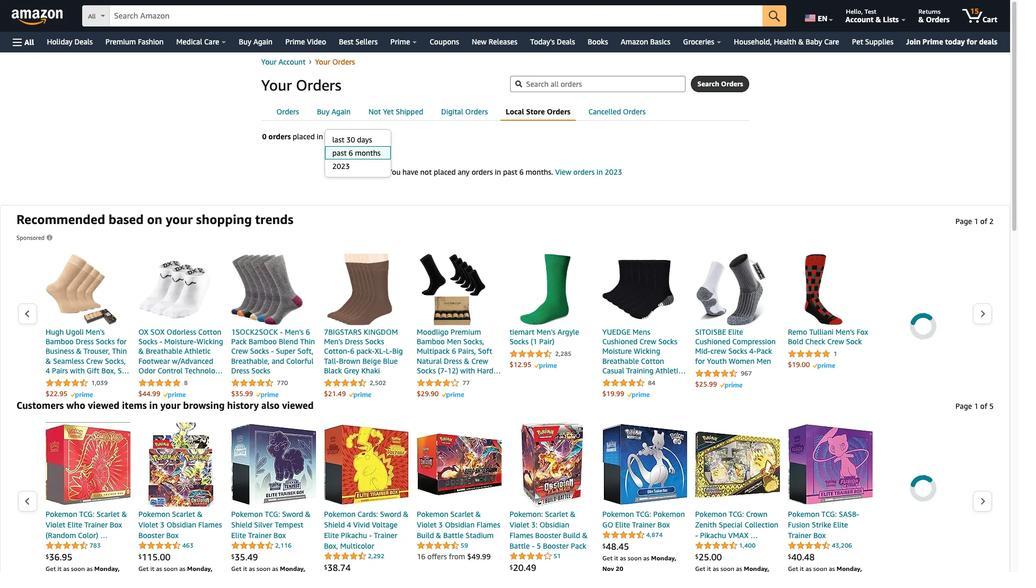 Task type: vqa. For each thing, say whether or not it's contained in the screenshot.
Trainer within Pokemon TCG: Sword & Shield Silver Tempest Elite Trainer Box
yes



Task type: locate. For each thing, give the bounding box(es) containing it.
$
[[603, 543, 606, 550], [46, 554, 49, 560], [138, 554, 142, 560], [231, 554, 235, 560], [695, 554, 699, 560], [788, 554, 792, 560], [324, 564, 328, 571], [510, 564, 513, 571]]

2 cushioned from the left
[[695, 337, 731, 346]]

your orders
[[261, 76, 341, 94]]

booster up 463 link
[[138, 531, 164, 540]]

today's deals
[[530, 37, 575, 46]]

prime for prime video
[[285, 37, 305, 46]]

cushioned inside "yuedge mens cushioned crew socks moisture wicking breathable cotton casual training athleti…"
[[603, 337, 638, 346]]

box, up 2,292 link
[[324, 542, 338, 551]]

ox sox odorless cotton socks - moisture-wicking & breathable athletic footwear w/advanced odor control technology, 3 pairs image
[[138, 254, 210, 326]]

. for 36
[[60, 552, 62, 563]]

obsidian for box
[[167, 521, 196, 530]]

1
[[974, 217, 979, 226], [832, 350, 838, 358], [974, 402, 979, 411]]

not
[[369, 107, 381, 116]]

viewed down 1,039
[[88, 400, 120, 412]]

1 horizontal spatial flames
[[477, 521, 500, 530]]

1 previous image from the top
[[24, 310, 30, 318]]

pikachu up multicolor
[[341, 531, 367, 540]]

shield left "silver"
[[231, 521, 252, 530]]

- inside pokemon tcg: crown zenith special collection - pikachu vmax …
[[695, 531, 698, 540]]

2 with from the left
[[460, 366, 475, 375]]

men's up cotton-
[[324, 337, 343, 346]]

coupons
[[430, 37, 459, 46]]

0 vertical spatial your
[[166, 212, 193, 227]]

2 $ link from the left
[[510, 563, 595, 573]]

3 bamboo from the left
[[417, 337, 445, 346]]

9 pokemon from the left
[[788, 510, 820, 519]]

1 horizontal spatial cotton
[[641, 357, 664, 366]]

1 pikachu from the left
[[341, 531, 367, 540]]

battle up 59
[[443, 531, 464, 540]]

for inside navigation navigation
[[967, 37, 977, 46]]

$ for 40
[[788, 554, 792, 560]]

violet up (random
[[46, 521, 65, 530]]

your for your orders
[[261, 76, 292, 94]]

1 vertical spatial placed
[[434, 168, 456, 177]]

1 3 from the left
[[160, 521, 165, 530]]

1 $ link from the left
[[324, 563, 409, 573]]

bamboo down moodligo
[[417, 337, 445, 346]]

crown
[[746, 510, 768, 519]]

1sock2sock - men's 6 pack bamboo blend thin crew socks - super soft, breathable, and colorful dress socks image
[[231, 254, 303, 326]]

0 vertical spatial again
[[253, 37, 273, 46]]

1 list item from the top
[[881, 254, 966, 399]]

scarlet up color)
[[97, 510, 120, 519]]

1 build from the left
[[417, 531, 434, 540]]

. down 1,400 link
[[709, 552, 712, 563]]

for left deals
[[967, 37, 977, 46]]

list containing 48
[[38, 423, 973, 573]]

0 vertical spatial buy
[[239, 37, 252, 46]]

dress inside the moodligo premium bamboo men socks, multipack 6 pairs, soft natural dress & crew socks (7-12) with hard…
[[444, 357, 462, 366]]

1 tcg: from the left
[[79, 510, 95, 519]]

cotton up athletic
[[198, 328, 221, 337]]

pokemon up 463 link
[[138, 510, 170, 519]]

0 horizontal spatial thin
[[112, 347, 127, 356]]

1 horizontal spatial bamboo
[[249, 337, 277, 346]]

3 tcg: from the left
[[636, 510, 651, 519]]

pokemon up zenith
[[695, 510, 727, 519]]

of for customers who viewed items in your browsing history also viewed
[[981, 402, 988, 411]]

ox
[[138, 328, 148, 337]]

as right it
[[620, 555, 626, 563]]

& inside pokemon cards: sword & shield 4 vivid voltage elite pikachu - trainer box, multicolor
[[403, 510, 409, 519]]

1 vertical spatial box,
[[324, 542, 338, 551]]

3 violet from the left
[[417, 521, 437, 530]]

moodligo premium bamboo men socks, multipack 6 pairs, soft natural dress & crew socks (7-12) with hardcase box, unisex image
[[417, 254, 489, 326]]

past inside "last 30 days past 6 months 2023"
[[332, 149, 347, 158]]

1 00 from the left
[[160, 552, 171, 563]]

1 horizontal spatial prime
[[391, 37, 410, 46]]

box, inside pokemon cards: sword & shield 4 vivid voltage elite pikachu - trainer box, multicolor
[[324, 542, 338, 551]]

account up pet
[[846, 15, 874, 24]]

0 horizontal spatial $ link
[[324, 563, 409, 573]]

tcg: inside the pokemon tcg: sas8- fusion strike elite trainer box
[[822, 510, 837, 519]]

4 violet from the left
[[510, 521, 530, 530]]

pairs
[[52, 366, 68, 375]]

1 horizontal spatial $ link
[[510, 563, 595, 573]]

tab list containing orders
[[264, 103, 749, 121]]

vmax
[[728, 531, 749, 540]]

violet inside pokemon scarlet & violet 3 obsidian flames build & battle stadium
[[417, 521, 437, 530]]

1 horizontal spatial for
[[695, 357, 705, 366]]

flames for pokemon: scarlet & violet 3: obsidian flames booster build & battle - 5 booster pack
[[510, 531, 533, 540]]

1 vertical spatial men
[[757, 357, 771, 366]]

2 bamboo from the left
[[249, 337, 277, 346]]

socks down ox
[[138, 337, 158, 346]]

bold
[[788, 337, 804, 346]]

None submit
[[763, 5, 787, 27]]

1 horizontal spatial breathable
[[603, 357, 639, 366]]

scarlet for pokemon scarlet & violet 3 obsidian flames build & battle stadium
[[451, 510, 474, 519]]

sword inside pokemon cards: sword & shield 4 vivid voltage elite pikachu - trainer box, multicolor
[[380, 510, 401, 519]]

2 list from the top
[[38, 423, 973, 573]]

… inside pokemon tcg: crown zenith special collection - pikachu vmax …
[[751, 531, 758, 540]]

1 horizontal spatial shield
[[324, 521, 345, 530]]

today's deals link
[[524, 34, 582, 49]]

months inside button
[[352, 133, 376, 142]]

. for 48
[[617, 542, 619, 553]]

test
[[865, 7, 877, 15]]

special
[[719, 521, 743, 530]]

1 horizontal spatial viewed
[[282, 400, 314, 412]]

0 vertical spatial all
[[88, 12, 96, 20]]

1 viewed from the left
[[88, 400, 120, 412]]

tcg: up color)
[[79, 510, 95, 519]]

3 inside pokemon scarlet & violet 3 obsidian flames build & battle stadium
[[439, 521, 443, 530]]

premium fashion link
[[99, 34, 170, 49]]

orders right the cancelled
[[623, 107, 646, 116]]

returns & orders
[[919, 7, 950, 24]]

orders down best
[[332, 57, 355, 66]]

list box
[[325, 133, 391, 173]]

25
[[699, 552, 709, 563]]

0 horizontal spatial sword
[[282, 510, 303, 519]]

best sellers
[[339, 37, 378, 46]]

1 vertical spatial for
[[117, 337, 127, 346]]

. for 35
[[245, 552, 247, 563]]

cushioned for crew
[[695, 337, 731, 346]]

1 horizontal spatial care
[[824, 37, 840, 46]]

mid-
[[695, 347, 711, 356]]

0 vertical spatial pack
[[231, 337, 247, 346]]

1 bamboo from the left
[[46, 337, 74, 346]]

2 pikachu from the left
[[700, 531, 726, 540]]

orders down ›
[[296, 76, 341, 94]]

cushioned up moisture
[[603, 337, 638, 346]]

socks inside the tiemart men's argyle socks (1 pair)
[[510, 337, 529, 346]]

thin up the soft,
[[300, 337, 315, 346]]

violet up 463 link
[[138, 521, 158, 530]]

get
[[603, 555, 613, 563]]

violet inside pokemon scarlet & violet 3 obsidian flames booster box
[[138, 521, 158, 530]]

violet for pokemon: scarlet & violet 3: obsidian flames booster build & battle - 5 booster pack
[[510, 521, 530, 530]]

pokemon tcg: pokemon go elite trainer box image
[[603, 423, 687, 508]]

2 horizontal spatial pack
[[757, 347, 772, 356]]

1 vertical spatial premium
[[451, 328, 481, 337]]

socks, inside the moodligo premium bamboo men socks, multipack 6 pairs, soft natural dress & crew socks (7-12) with hard…
[[463, 337, 484, 346]]

socks,
[[463, 337, 484, 346], [105, 357, 126, 366]]

bamboo down 1sock2sock
[[249, 337, 277, 346]]

0 horizontal spatial breathable
[[146, 347, 182, 356]]

0 vertical spatial breathable
[[146, 347, 182, 356]]

6 left pairs,
[[452, 347, 456, 356]]

coupons link
[[423, 34, 466, 49]]

1 vertical spatial list item
[[881, 423, 966, 555]]

socks down natural
[[417, 366, 436, 375]]

page 1 of 2
[[956, 217, 994, 226]]

past 6 months option
[[325, 146, 391, 160]]

cushioned down the sitoisbe
[[695, 337, 731, 346]]

0 vertical spatial past
[[331, 133, 345, 142]]

48 up get
[[606, 542, 617, 553]]

0 vertical spatial premium
[[105, 37, 136, 46]]

pokemon cards: sword & shield 4 vivid voltage elite pikachu - trainer box, multicolor image
[[324, 423, 409, 508]]

dropdown image
[[381, 135, 386, 139]]

based
[[109, 212, 144, 227]]

premium left fashion
[[105, 37, 136, 46]]

0 horizontal spatial 3
[[160, 521, 165, 530]]

shield inside pokemon tcg: sword & shield silver tempest elite trainer box
[[231, 521, 252, 530]]

again up the last
[[332, 107, 351, 116]]

pokemon inside pokemon cards: sword & shield 4 vivid voltage elite pikachu - trainer box, multicolor
[[324, 510, 356, 519]]

0 horizontal spatial for
[[117, 337, 127, 346]]

1 horizontal spatial buy again link
[[312, 104, 356, 120]]

pokemon inside pokemon tcg: scarlet & violet elite trainer box (random color) …
[[46, 510, 77, 519]]

0 vertical spatial men
[[447, 337, 461, 346]]

7bigstars
[[324, 328, 362, 337]]

0 horizontal spatial 2023
[[332, 162, 350, 171]]

2 obsidian from the left
[[445, 521, 475, 530]]

1 shield from the left
[[231, 521, 252, 530]]

pokemon scarlet & violet 3 obsidian flames build & battle stadium
[[417, 510, 500, 540]]

2 horizontal spatial prime
[[923, 37, 943, 46]]

$ down 43,206 link
[[788, 554, 792, 560]]

sword up tempest at the left of page
[[282, 510, 303, 519]]

3 pokemon from the left
[[231, 510, 263, 519]]

next image
[[980, 310, 986, 318]]

orders
[[926, 15, 950, 24], [332, 57, 355, 66], [296, 76, 341, 94], [721, 80, 743, 88], [276, 107, 299, 116], [465, 107, 488, 116], [547, 107, 571, 116], [623, 107, 646, 116]]

4 pokemon from the left
[[324, 510, 356, 519]]

scarlet right pokemon: at the bottom right of page
[[545, 510, 568, 519]]

wicking up athletic
[[197, 337, 223, 346]]

2 list item from the top
[[881, 423, 966, 555]]

pokemon for 25
[[695, 510, 727, 519]]

2 scarlet from the left
[[172, 510, 195, 519]]

with up 1,039 link
[[70, 366, 85, 375]]

men's up sock
[[836, 328, 855, 337]]

$ 115 . 00
[[138, 552, 171, 563]]

cards:
[[358, 510, 378, 519]]

buy right medical care link on the left
[[239, 37, 252, 46]]

crew inside the moodligo premium bamboo men socks, multipack 6 pairs, soft natural dress & crew socks (7-12) with hard…
[[471, 357, 488, 366]]

1 with from the left
[[70, 366, 85, 375]]

premium up pairs,
[[451, 328, 481, 337]]

elite up color)
[[67, 521, 82, 530]]

0 horizontal spatial buy again link
[[233, 34, 279, 49]]

0 vertical spatial of
[[981, 217, 988, 226]]

all inside button
[[24, 37, 34, 46]]

1 as from the left
[[620, 555, 626, 563]]

1 horizontal spatial 48
[[804, 552, 815, 563]]

6 up brown
[[350, 347, 355, 356]]

8 pokemon from the left
[[695, 510, 727, 519]]

0 horizontal spatial bamboo
[[46, 337, 74, 346]]

6 up the soft,
[[306, 328, 310, 337]]

tcg: inside pokemon tcg: scarlet & violet elite trainer box (random color) …
[[79, 510, 95, 519]]

1 deals from the left
[[74, 37, 93, 46]]

2 build from the left
[[563, 531, 580, 540]]

. up it
[[617, 542, 619, 553]]

care right baby
[[824, 37, 840, 46]]

1 vertical spatial 4
[[347, 521, 351, 530]]

bamboo inside the moodligo premium bamboo men socks, multipack 6 pairs, soft natural dress & crew socks (7-12) with hard…
[[417, 337, 445, 346]]

1 vertical spatial 5
[[537, 542, 541, 551]]

placed down orders link at top
[[293, 132, 315, 141]]

build inside the pokemon: scarlet & violet 3: obsidian flames booster build & battle - 5 booster pack
[[563, 531, 580, 540]]

prime video
[[285, 37, 326, 46]]

3 up 59 link
[[439, 521, 443, 530]]

scarlet for pokemon: scarlet & violet 3: obsidian flames booster build & battle - 5 booster pack
[[545, 510, 568, 519]]

2 deals from the left
[[557, 37, 575, 46]]

pokemon for 48
[[603, 510, 634, 519]]

crew inside "yuedge mens cushioned crew socks moisture wicking breathable cotton casual training athleti…"
[[640, 337, 657, 346]]

2 care from the left
[[824, 37, 840, 46]]

$ link for booster
[[510, 563, 595, 573]]

$ 48 . 45
[[603, 542, 629, 553]]

in
[[317, 132, 323, 141], [495, 168, 501, 177], [597, 168, 603, 177], [149, 400, 158, 412]]

obsidian right the 3:
[[540, 521, 569, 530]]

tcg: for 95
[[79, 510, 95, 519]]

2,116 link
[[231, 541, 292, 552]]

2 tcg: from the left
[[265, 510, 280, 519]]

0 horizontal spatial placed
[[293, 132, 315, 141]]

cushioned inside sitoisbe elite cushioned compression mid-crew socks 4-pack for youth women men
[[695, 337, 731, 346]]

tcg: inside pokemon tcg: pokemon go elite trainer box
[[636, 510, 651, 519]]

silver
[[254, 521, 273, 530]]

3 obsidian from the left
[[540, 521, 569, 530]]

list item
[[881, 254, 966, 399], [881, 423, 966, 555]]

0 horizontal spatial as
[[620, 555, 626, 563]]

- down zenith
[[695, 531, 698, 540]]

$ left 49
[[231, 554, 235, 560]]

$ for 25
[[695, 554, 699, 560]]

en
[[818, 14, 828, 23]]

pack inside sitoisbe elite cushioned compression mid-crew socks 4-pack for youth women men
[[757, 347, 772, 356]]

1 obsidian from the left
[[167, 521, 196, 530]]

shield inside pokemon cards: sword & shield 4 vivid voltage elite pikachu - trainer box, multicolor
[[324, 521, 345, 530]]

men's inside the 7bigstars kingdom men's dress socks cotton-6 pack-xl-l-big tall-brown beige blue black grey khaki
[[324, 337, 343, 346]]

with up '77'
[[460, 366, 475, 375]]

0 vertical spatial battle
[[443, 531, 464, 540]]

$19.00
[[788, 361, 810, 369]]

1 horizontal spatial 3
[[439, 521, 443, 530]]

history
[[227, 400, 259, 412]]

booster down the 3:
[[535, 531, 561, 540]]

1 horizontal spatial all
[[88, 12, 96, 20]]

5 pokemon from the left
[[417, 510, 449, 519]]

2,502
[[368, 379, 386, 387]]

$21.49 link
[[324, 389, 371, 399]]

care right medical
[[204, 37, 219, 46]]

training
[[626, 366, 654, 375]]

0 horizontal spatial battle
[[443, 531, 464, 540]]

again up your account link
[[253, 37, 273, 46]]

your account › your orders
[[261, 57, 355, 66]]

1 horizontal spatial cushioned
[[695, 337, 731, 346]]

$ link for multicolor
[[324, 563, 409, 573]]

tab list
[[264, 103, 749, 121]]

2 shield from the left
[[324, 521, 345, 530]]

1 for customers who viewed items in your browsing history also viewed
[[974, 402, 979, 411]]

multicolor
[[340, 542, 374, 551]]

0 vertical spatial buy again link
[[233, 34, 279, 49]]

2 … from the left
[[751, 531, 758, 540]]

list
[[38, 254, 973, 399], [38, 423, 973, 573]]

orders up join prime today for deals at top right
[[926, 15, 950, 24]]

0 horizontal spatial 00
[[160, 552, 171, 563]]

1 vertical spatial 1
[[832, 350, 838, 358]]

orders right store
[[547, 107, 571, 116]]

6 down the "30"
[[349, 149, 353, 158]]

buy again inside tab list
[[317, 107, 351, 116]]

1 … from the left
[[100, 531, 108, 540]]

men down compression
[[757, 357, 771, 366]]

customers
[[16, 400, 64, 412]]

socks up 770 link on the bottom left of page
[[251, 366, 270, 375]]

. down 783 link
[[60, 552, 62, 563]]

1 vertical spatial thin
[[112, 347, 127, 356]]

1 horizontal spatial socks,
[[463, 337, 484, 346]]

›
[[309, 57, 312, 66]]

pokemon inside pokemon tcg: sword & shield silver tempest elite trainer box
[[231, 510, 263, 519]]

thin inside 1sock2sock - men's 6 pack bamboo blend thin crew socks - super soft, breathable, and colorful dress socks
[[300, 337, 315, 346]]

1 vertical spatial previous image
[[24, 498, 30, 506]]

orders right any
[[472, 168, 493, 177]]

previous image
[[24, 310, 30, 318], [24, 498, 30, 506]]

1 vertical spatial account
[[279, 57, 306, 66]]

1 scarlet from the left
[[97, 510, 120, 519]]

7bigstars kingdom men's dress socks cotton-6 pack-xl-l-big tall-brown beige blue black grey khaki link
[[324, 254, 409, 378]]

box, inside hugh ugoli men's bamboo dress socks for business & trouser, thin & seamless crew socks, 4 pairs with gift box, s…
[[101, 366, 116, 375]]

remo tulliani men's fox bold check crew sock
[[788, 328, 868, 346]]

men's inside the tiemart men's argyle socks (1 pair)
[[537, 328, 556, 337]]

0 vertical spatial months
[[352, 133, 376, 142]]

0 vertical spatial previous image
[[24, 310, 30, 318]]

again inside tab list
[[332, 107, 351, 116]]

sponsored button
[[16, 233, 54, 243]]

trainer inside pokemon tcg: sword & shield silver tempest elite trainer box
[[248, 531, 272, 540]]

0 vertical spatial page
[[956, 217, 972, 226]]

new
[[472, 37, 487, 46]]

sponsored
[[16, 234, 45, 241]]

2 sword from the left
[[380, 510, 401, 519]]

1 cushioned from the left
[[603, 337, 638, 346]]

pokemon scarlet & violet 3 obsidian flames build & battle stadium image
[[417, 423, 502, 508]]

. for 25
[[709, 552, 712, 563]]

7bigstars kingdom men's dress socks cotton-6 pack-xl-l-big tall-brown beige blue black grey khaki image
[[324, 254, 396, 326]]

as right soon
[[643, 555, 650, 563]]

2,292
[[368, 553, 385, 561]]

0 vertical spatial 5
[[990, 402, 994, 411]]

trainer up color)
[[84, 521, 108, 530]]

pokemon tcg: scarlet & violet elite trainer box (random color) … link
[[46, 510, 130, 542]]

0 vertical spatial placed
[[293, 132, 315, 141]]

0 horizontal spatial men
[[447, 337, 461, 346]]

2 horizontal spatial bamboo
[[417, 337, 445, 346]]

buy again inside navigation navigation
[[239, 37, 273, 46]]

.
[[617, 542, 619, 553], [60, 552, 62, 563], [158, 552, 160, 563], [245, 552, 247, 563], [709, 552, 712, 563], [802, 552, 804, 563]]

0 horizontal spatial deals
[[74, 37, 93, 46]]

list for next icon
[[38, 423, 973, 573]]

(random
[[46, 531, 76, 540]]

$ inside $ 25 . 00
[[695, 554, 699, 560]]

elite inside sitoisbe elite cushioned compression mid-crew socks 4-pack for youth women men
[[728, 328, 743, 337]]

health
[[774, 37, 797, 46]]

0 horizontal spatial shield
[[231, 521, 252, 530]]

1 horizontal spatial …
[[751, 531, 758, 540]]

pokemon scarlet & violet 3 obsidian flames booster box image
[[138, 423, 223, 508]]

crew down tulliani
[[828, 337, 844, 346]]

$ inside $ 36 . 95
[[46, 554, 49, 560]]

elite down sas8-
[[833, 521, 848, 530]]

0 horizontal spatial socks,
[[105, 357, 126, 366]]

- inside the pokemon: scarlet & violet 3: obsidian flames booster build & battle - 5 booster pack
[[532, 542, 535, 551]]

past left the "30"
[[331, 133, 345, 142]]

5 tcg: from the left
[[822, 510, 837, 519]]

2023 right the view on the right top
[[605, 168, 622, 177]]

1 horizontal spatial 00
[[712, 552, 722, 563]]

cotton inside 'ox sox odorless cotton socks - moisture-wicking & breathable athletic footwear w/advanced odor control technolo…'
[[198, 328, 221, 337]]

6 left months.
[[519, 168, 524, 177]]

pokemon tcg: pokemon go elite trainer box link
[[603, 510, 687, 531]]

viewed right also
[[282, 400, 314, 412]]

0 vertical spatial socks,
[[463, 337, 484, 346]]

remo tulliani men's fox bold check crew sock image
[[788, 254, 860, 326]]

of for recommended based on your shopping trends
[[981, 217, 988, 226]]

sitoisbe
[[695, 328, 726, 337]]

soon
[[628, 555, 642, 563]]

2 page from the top
[[956, 402, 972, 411]]

scarlet inside the pokemon: scarlet & violet 3: obsidian flames booster build & battle - 5 booster pack
[[545, 510, 568, 519]]

35
[[235, 552, 245, 563]]

1 vertical spatial battle
[[510, 542, 530, 551]]

49
[[247, 552, 258, 563]]

0 vertical spatial 1
[[974, 217, 979, 226]]

tiemart men's argyle socks (1 pair)
[[510, 328, 579, 346]]

dress up the 12)
[[444, 357, 462, 366]]

dress down the ugoli
[[76, 337, 94, 346]]

trainer inside the pokemon tcg: sas8- fusion strike elite trainer box
[[788, 531, 812, 540]]

deals right holiday
[[74, 37, 93, 46]]

all button
[[8, 32, 39, 53]]

2 prime from the left
[[391, 37, 410, 46]]

3
[[160, 521, 165, 530], [439, 521, 443, 530]]

463
[[182, 542, 194, 550]]

5
[[990, 402, 994, 411], [537, 542, 541, 551]]

0 vertical spatial 4
[[46, 366, 50, 375]]

1 vertical spatial again
[[332, 107, 351, 116]]

& inside the moodligo premium bamboo men socks, multipack 6 pairs, soft natural dress & crew socks (7-12) with hard…
[[464, 357, 470, 366]]

2 as from the left
[[643, 555, 650, 563]]

1 sword from the left
[[282, 510, 303, 519]]

pokemon
[[46, 510, 77, 519], [138, 510, 170, 519], [231, 510, 263, 519], [324, 510, 356, 519], [417, 510, 449, 519], [603, 510, 634, 519], [653, 510, 685, 519], [695, 510, 727, 519], [788, 510, 820, 519]]

strike
[[812, 521, 831, 530]]

household, health & baby care
[[734, 37, 840, 46]]

1 list from the top
[[38, 254, 973, 399]]

2 violet from the left
[[138, 521, 158, 530]]

00 down 463 link
[[160, 552, 171, 563]]

your down $44.99 link
[[160, 400, 181, 412]]

0 horizontal spatial viewed
[[88, 400, 120, 412]]

16
[[417, 553, 426, 562]]

obsidian inside the pokemon: scarlet & violet 3: obsidian flames booster build & battle - 5 booster pack
[[540, 521, 569, 530]]

0 vertical spatial wicking
[[197, 337, 223, 346]]

for
[[967, 37, 977, 46], [117, 337, 127, 346], [695, 357, 705, 366]]

1 horizontal spatial placed
[[434, 168, 456, 177]]

1 horizontal spatial premium
[[451, 328, 481, 337]]

2 pokemon from the left
[[138, 510, 170, 519]]

with inside hugh ugoli men's bamboo dress socks for business & trouser, thin & seamless crew socks, 4 pairs with gift box, s…
[[70, 366, 85, 375]]

1 horizontal spatial build
[[563, 531, 580, 540]]

tiemart men's argyle socks (1 pair) image
[[510, 254, 581, 326]]

list containing hugh ugoli men's bamboo dress socks for business & trouser, thin & seamless crew socks, 4 pairs with gift box, s…
[[38, 254, 973, 399]]

again inside navigation navigation
[[253, 37, 273, 46]]

0 horizontal spatial with
[[70, 366, 85, 375]]

7 pokemon from the left
[[653, 510, 685, 519]]

socks, up s…
[[105, 357, 126, 366]]

prime link
[[384, 34, 423, 49]]

tcg: for 48
[[822, 510, 837, 519]]

bamboo
[[46, 337, 74, 346], [249, 337, 277, 346], [417, 337, 445, 346]]

pikachu down zenith
[[700, 531, 726, 540]]

men's for -
[[285, 328, 304, 337]]

$ link down 2,292
[[324, 563, 409, 573]]

view orders in 2023 link
[[555, 168, 622, 177]]

past down the last
[[332, 149, 347, 158]]

1 horizontal spatial 4
[[347, 521, 351, 530]]

0 horizontal spatial pikachu
[[341, 531, 367, 540]]

0 horizontal spatial buy again
[[239, 37, 273, 46]]

1 prime from the left
[[285, 37, 305, 46]]

wicking inside 'ox sox odorless cotton socks - moisture-wicking & breathable athletic footwear w/advanced odor control technolo…'
[[197, 337, 223, 346]]

1 horizontal spatial account
[[846, 15, 874, 24]]

-
[[280, 328, 283, 337], [159, 337, 162, 346], [271, 347, 274, 356], [369, 531, 372, 540], [695, 531, 698, 540], [532, 542, 535, 551]]

pokemon inside pokemon scarlet & violet 3 obsidian flames booster box
[[138, 510, 170, 519]]

3 up 463 link
[[160, 521, 165, 530]]

3 scarlet from the left
[[451, 510, 474, 519]]

6 inside 1sock2sock - men's 6 pack bamboo blend thin crew socks - super soft, breathable, and colorful dress socks
[[306, 328, 310, 337]]

1 horizontal spatial with
[[460, 366, 475, 375]]

1 page from the top
[[956, 217, 972, 226]]

pokemon cards: sword & shield 4 vivid voltage elite pikachu - trainer box, multicolor link
[[324, 510, 409, 552]]

deals inside "link"
[[557, 37, 575, 46]]

$ for 36
[[46, 554, 49, 560]]

2 00 from the left
[[712, 552, 722, 563]]

1 violet from the left
[[46, 521, 65, 530]]

1 horizontal spatial box,
[[324, 542, 338, 551]]

footwear
[[138, 357, 170, 366]]

6 inside the 7bigstars kingdom men's dress socks cotton-6 pack-xl-l-big tall-brown beige blue black grey khaki
[[350, 347, 355, 356]]

sellers
[[355, 37, 378, 46]]

booster for 3:
[[535, 531, 561, 540]]

95
[[62, 552, 72, 563]]

hugh ugoli men's bamboo dress socks for business & trouser, thin & seamless crew socks, 4 pairs with gift box, shoe size 8-12 image
[[46, 254, 117, 326]]

1 vertical spatial all
[[24, 37, 34, 46]]

flames inside pokemon scarlet & violet 3 obsidian flames build & battle stadium
[[477, 521, 500, 530]]

for inside hugh ugoli men's bamboo dress socks for business & trouser, thin & seamless crew socks, 4 pairs with gift box, s…
[[117, 337, 127, 346]]

men's inside hugh ugoli men's bamboo dress socks for business & trouser, thin & seamless crew socks, 4 pairs with gift box, s…
[[86, 328, 105, 337]]

dress down breathable,
[[231, 366, 249, 375]]

build
[[417, 531, 434, 540], [563, 531, 580, 540]]

1 horizontal spatial sword
[[380, 510, 401, 519]]

pokemon inside the pokemon tcg: sas8- fusion strike elite trainer box
[[788, 510, 820, 519]]

orders right the view on the right top
[[574, 168, 595, 177]]

multipack
[[417, 347, 450, 356]]

… inside pokemon tcg: scarlet & violet elite trainer box (random color) …
[[100, 531, 108, 540]]

4 tcg: from the left
[[729, 510, 744, 519]]

0 horizontal spatial …
[[100, 531, 108, 540]]

for down mid-
[[695, 357, 705, 366]]

0 horizontal spatial account
[[279, 57, 306, 66]]

pokemon tcg: sword & shield silver tempest elite trainer box image
[[231, 423, 316, 508]]

2 3 from the left
[[439, 521, 443, 530]]

1 horizontal spatial 5
[[990, 402, 994, 411]]

2 of from the top
[[981, 402, 988, 411]]

prime for prime
[[391, 37, 410, 46]]

all up "holiday deals"
[[88, 12, 96, 20]]

bamboo up business
[[46, 337, 74, 346]]

45
[[619, 542, 629, 553]]

wicking down mens
[[634, 347, 661, 356]]

1 of from the top
[[981, 217, 988, 226]]

0 vertical spatial list item
[[881, 254, 966, 399]]

1 vertical spatial your
[[160, 400, 181, 412]]

77 link
[[417, 378, 470, 389]]

& inside pokemon scarlet & violet 3 obsidian flames booster box
[[197, 510, 203, 519]]

1 vertical spatial months
[[355, 149, 381, 158]]

trainer inside pokemon cards: sword & shield 4 vivid voltage elite pikachu - trainer box, multicolor
[[374, 531, 397, 540]]

page 1 of 5
[[956, 402, 994, 411]]

prime left video
[[285, 37, 305, 46]]

booster inside pokemon scarlet & violet 3 obsidian flames booster box
[[138, 531, 164, 540]]

prime right sellers in the left of the page
[[391, 37, 410, 46]]

1 vertical spatial of
[[981, 402, 988, 411]]

$ left 95
[[46, 554, 49, 560]]

pokemon up 59 link
[[417, 510, 449, 519]]

women
[[729, 357, 755, 366]]

men's for big
[[324, 337, 343, 346]]

remo tulliani men's fox bold check crew sock link
[[788, 254, 873, 349]]

tcg: inside pokemon tcg: sword & shield silver tempest elite trainer box
[[265, 510, 280, 519]]

6 pokemon from the left
[[603, 510, 634, 519]]

violet for pokemon scarlet & violet 3 obsidian flames booster box
[[138, 521, 158, 530]]

0 vertical spatial account
[[846, 15, 874, 24]]

your right on
[[166, 212, 193, 227]]

3 inside pokemon scarlet & violet 3 obsidian flames booster box
[[160, 521, 165, 530]]

men inside the moodligo premium bamboo men socks, multipack 6 pairs, soft natural dress & crew socks (7-12) with hard…
[[447, 337, 461, 346]]

0 horizontal spatial build
[[417, 531, 434, 540]]

4 scarlet from the left
[[545, 510, 568, 519]]

1 horizontal spatial as
[[643, 555, 650, 563]]

1 pokemon from the left
[[46, 510, 77, 519]]

trainer down voltage
[[374, 531, 397, 540]]

booster up 51
[[543, 542, 569, 551]]

. for 40
[[802, 552, 804, 563]]

men's up pair)
[[537, 328, 556, 337]]

recommended
[[16, 212, 105, 227]]

sitoisbe elite cushioned compression mid-crew socks 4-pack for youth women men image
[[695, 254, 767, 326]]

your up your orders
[[261, 57, 277, 66]]

elite inside pokemon tcg: sword & shield silver tempest elite trainer box
[[231, 531, 246, 540]]

men up pairs,
[[447, 337, 461, 346]]

tall-
[[324, 357, 339, 366]]



Task type: describe. For each thing, give the bounding box(es) containing it.
Search Orders submit
[[692, 76, 749, 92]]

box inside pokemon scarlet & violet 3 obsidian flames booster box
[[166, 531, 179, 540]]

browsing
[[183, 400, 225, 412]]

2 vertical spatial past
[[503, 168, 518, 177]]

today's
[[530, 37, 555, 46]]

socks, inside hugh ugoli men's bamboo dress socks for business & trouser, thin & seamless crew socks, 4 pairs with gift box, s…
[[105, 357, 126, 366]]

pack inside the pokemon: scarlet & violet 3: obsidian flames booster build & battle - 5 booster pack
[[571, 542, 587, 551]]

in right the view on the right top
[[597, 168, 603, 177]]

$22.95 link
[[46, 389, 93, 399]]

with inside the moodligo premium bamboo men socks, multipack 6 pairs, soft natural dress & crew socks (7-12) with hard…
[[460, 366, 475, 375]]

navigation navigation
[[0, 0, 1010, 53]]

2023 inside "last 30 days past 6 months 2023"
[[332, 162, 350, 171]]

scarlet inside pokemon tcg: scarlet & violet elite trainer box (random color) …
[[97, 510, 120, 519]]

$19.99 link
[[603, 389, 650, 399]]

84 link
[[603, 378, 656, 389]]

socks inside the moodligo premium bamboo men socks, multipack 6 pairs, soft natural dress & crew socks (7-12) with hard…
[[417, 366, 436, 375]]

last 30 days link
[[325, 133, 391, 146]]

pokemon for 35
[[231, 510, 263, 519]]

& inside returns & orders
[[919, 15, 924, 24]]

trainer inside pokemon tcg: pokemon go elite trainer box
[[632, 521, 656, 530]]

releases
[[489, 37, 518, 46]]

1 horizontal spatial 2023
[[605, 168, 622, 177]]

pokemon for 115
[[138, 510, 170, 519]]

list box containing last 30 days
[[325, 133, 391, 173]]

flames for pokemon scarlet & violet 3 obsidian flames build & battle stadium
[[477, 521, 500, 530]]

monday, nov 20
[[603, 555, 677, 573]]

cotton inside "yuedge mens cushioned crew socks moisture wicking breathable cotton casual training athleti…"
[[641, 357, 664, 366]]

2 viewed from the left
[[282, 400, 314, 412]]

search orders
[[698, 80, 743, 88]]

premium inside the moodligo premium bamboo men socks, multipack 6 pairs, soft natural dress & crew socks (7-12) with hard…
[[451, 328, 481, 337]]

sox
[[150, 328, 165, 337]]

scarlet for pokemon scarlet & violet 3 obsidian flames booster box
[[172, 510, 195, 519]]

elite inside pokemon tcg: scarlet & violet elite trainer box (random color) …
[[67, 521, 82, 530]]

socks inside sitoisbe elite cushioned compression mid-crew socks 4-pack for youth women men
[[728, 347, 748, 356]]

All search field
[[82, 5, 787, 28]]

yuedge mens cushioned crew socks moisture wicking breathable cotton casual training athleti… link
[[603, 254, 687, 378]]

pokemon tcg: crown zenith special collection - pikachu vmax … image
[[695, 423, 780, 508]]

dress inside hugh ugoli men's bamboo dress socks for business & trouser, thin & seamless crew socks, 4 pairs with gift box, s…
[[76, 337, 94, 346]]

s…
[[118, 366, 129, 375]]

breathable inside 'ox sox odorless cotton socks - moisture-wicking & breathable athletic footwear w/advanced odor control technolo…'
[[146, 347, 182, 356]]

yuedge
[[603, 328, 631, 337]]

1 vertical spatial buy again link
[[312, 104, 356, 120]]

kingdom
[[364, 328, 398, 337]]

account inside navigation navigation
[[846, 15, 874, 24]]

3 prime from the left
[[923, 37, 943, 46]]

2,285
[[554, 350, 572, 358]]

$29.90 link
[[417, 389, 464, 399]]

control
[[158, 366, 183, 375]]

$ for 35
[[231, 554, 235, 560]]

1 care from the left
[[204, 37, 219, 46]]

hugh ugoli men's bamboo dress socks for business & trouser, thin & seamless crew socks, 4 pairs with gift box, s…
[[46, 328, 129, 375]]

1,400 link
[[695, 541, 756, 552]]

pack inside 1sock2sock - men's 6 pack bamboo blend thin crew socks - super soft, breathable, and colorful dress socks
[[231, 337, 247, 346]]

pokemon tcg: sas8- fusion strike elite trainer box image
[[788, 423, 873, 508]]

1 horizontal spatial orders
[[472, 168, 493, 177]]

box inside pokemon tcg: scarlet & violet elite trainer box (random color) …
[[110, 521, 122, 530]]

- up 'blend' in the left bottom of the page
[[280, 328, 283, 337]]

$49.99
[[467, 553, 491, 562]]

pokemon tcg: scarlet & violet elite trainer box (random color) … image
[[46, 423, 130, 508]]

orders up 0 orders placed in
[[276, 107, 299, 116]]

any
[[458, 168, 470, 177]]

sword for tcg:
[[282, 510, 303, 519]]

pokemon tcg: sas8- fusion strike elite trainer box
[[788, 510, 860, 540]]

ox sox odorless cotton socks - moisture-wicking & breathable athletic footwear w/advanced odor control technolo… link
[[138, 254, 223, 378]]

bamboo inside hugh ugoli men's bamboo dress socks for business & trouser, thin & seamless crew socks, 4 pairs with gift box, s…
[[46, 337, 74, 346]]

amazon
[[621, 37, 648, 46]]

00 for 115
[[160, 552, 171, 563]]

4 inside hugh ugoli men's bamboo dress socks for business & trouser, thin & seamless crew socks, 4 pairs with gift box, s…
[[46, 366, 50, 375]]

pokemon for 36
[[46, 510, 77, 519]]

$ down 2,292 link
[[324, 564, 328, 571]]

4,874 link
[[603, 530, 663, 541]]

grey
[[344, 366, 359, 375]]

& inside 'ox sox odorless cotton socks - moisture-wicking & breathable athletic footwear w/advanced odor control technolo…'
[[138, 347, 144, 356]]

dress inside the 7bigstars kingdom men's dress socks cotton-6 pack-xl-l-big tall-brown beige blue black grey khaki
[[345, 337, 363, 346]]

for inside sitoisbe elite cushioned compression mid-crew socks 4-pack for youth women men
[[695, 357, 705, 366]]

men inside sitoisbe elite cushioned compression mid-crew socks 4-pack for youth women men
[[757, 357, 771, 366]]

shield for elite
[[324, 521, 345, 530]]

pokemon tcg: sword & shield silver tempest elite trainer box
[[231, 510, 311, 540]]

your right ›
[[315, 57, 330, 66]]

box inside pokemon tcg: sword & shield silver tempest elite trainer box
[[274, 531, 286, 540]]

amazon image
[[12, 10, 63, 25]]

socks inside "yuedge mens cushioned crew socks moisture wicking breathable cotton casual training athleti…"
[[659, 337, 678, 346]]

list item for next icon
[[881, 423, 966, 555]]

obsidian for &
[[445, 521, 475, 530]]

violet for pokemon scarlet & violet 3 obsidian flames build & battle stadium
[[417, 521, 437, 530]]

pet supplies
[[852, 37, 894, 46]]

. for 115
[[158, 552, 160, 563]]

0
[[262, 132, 267, 141]]

pokemon: scarlet & violet 3: obsidian flames booster build & battle - 5 booster pack
[[510, 510, 588, 551]]

cancelled
[[589, 107, 621, 116]]

6 inside the moodligo premium bamboo men socks, multipack 6 pairs, soft natural dress & crew socks (7-12) with hard…
[[452, 347, 456, 356]]

tcg: for 45
[[636, 510, 651, 519]]

5 inside the pokemon: scarlet & violet 3: obsidian flames booster build & battle - 5 booster pack
[[537, 542, 541, 551]]

your for your account › your orders
[[261, 57, 277, 66]]

join
[[906, 37, 921, 46]]

again for the top buy again link
[[253, 37, 273, 46]]

trainer inside pokemon tcg: scarlet & violet elite trainer box (random color) …
[[84, 521, 108, 530]]

socks up breathable,
[[250, 347, 269, 356]]

crew inside remo tulliani men's fox bold check crew sock
[[828, 337, 844, 346]]

technolo…
[[185, 366, 223, 375]]

past inside button
[[331, 133, 345, 142]]

00 for 25
[[712, 552, 722, 563]]

today
[[945, 37, 965, 46]]

$ for 48
[[603, 543, 606, 550]]

6 inside "last 30 days past 6 months 2023"
[[349, 149, 353, 158]]

days
[[357, 135, 372, 144]]

$ 40 . 48
[[788, 552, 815, 563]]

battle inside pokemon scarlet & violet 3 obsidian flames build & battle stadium
[[443, 531, 464, 540]]

0 orders placed in
[[262, 132, 323, 141]]

deals for holiday deals
[[74, 37, 93, 46]]

1 horizontal spatial buy
[[317, 107, 330, 116]]

pikachu inside pokemon cards: sword & shield 4 vivid voltage elite pikachu - trainer box, multicolor
[[341, 531, 367, 540]]

flames for pokemon scarlet & violet 3 obsidian flames booster box
[[198, 521, 222, 530]]

medical care link
[[170, 34, 233, 49]]

build inside pokemon scarlet & violet 3 obsidian flames build & battle stadium
[[417, 531, 434, 540]]

in right any
[[495, 168, 501, 177]]

offers
[[428, 553, 447, 562]]

Search all orders search field
[[510, 76, 686, 92]]

3 for &
[[439, 521, 443, 530]]

buy inside navigation navigation
[[239, 37, 252, 46]]

returns
[[919, 7, 941, 15]]

monday,
[[651, 555, 677, 563]]

on
[[147, 212, 162, 227]]

in down the $44.99 at bottom
[[149, 400, 158, 412]]

- up and
[[271, 347, 274, 356]]

$ for 115
[[138, 554, 142, 560]]

& inside pokemon tcg: scarlet & violet elite trainer box (random color) …
[[122, 510, 127, 519]]

yuedge mens cushioned crew socks moisture wicking breathable cotton casual training athletic work socks for men 5-13, 6 pairs image
[[603, 254, 674, 326]]

pokemon tcg: sword & shield silver tempest elite trainer box link
[[231, 510, 316, 542]]

socks inside 'ox sox odorless cotton socks - moisture-wicking & breathable athletic footwear w/advanced odor control technolo…'
[[138, 337, 158, 346]]

elite inside pokemon cards: sword & shield 4 vivid voltage elite pikachu - trainer box, multicolor
[[324, 531, 339, 540]]

1 for recommended based on your shopping trends
[[974, 217, 979, 226]]

lists
[[883, 15, 899, 24]]

84
[[646, 379, 656, 387]]

2,502 link
[[324, 378, 386, 389]]

buy again for buy again link to the bottom
[[317, 107, 351, 116]]

dress inside 1sock2sock - men's 6 pack bamboo blend thin crew socks - super soft, breathable, and colorful dress socks
[[231, 366, 249, 375]]

elite inside pokemon tcg: pokemon go elite trainer box
[[615, 521, 630, 530]]

3 for box
[[160, 521, 165, 530]]

check
[[805, 337, 826, 346]]

sword for cards:
[[380, 510, 401, 519]]

orders inside your account › your orders
[[332, 57, 355, 66]]

xl-
[[375, 347, 386, 356]]

orders right search
[[721, 80, 743, 88]]

box inside pokemon tcg: pokemon go elite trainer box
[[658, 521, 670, 530]]

none submit inside all search field
[[763, 5, 787, 27]]

big
[[392, 347, 403, 356]]

best sellers link
[[333, 34, 384, 49]]

en link
[[799, 3, 838, 29]]

elite inside the pokemon tcg: sas8- fusion strike elite trainer box
[[833, 521, 848, 530]]

deals for today's deals
[[557, 37, 575, 46]]

soft
[[478, 347, 492, 356]]

$35.99 link
[[231, 389, 278, 399]]

967 link
[[695, 369, 752, 379]]

pokemon for 40
[[788, 510, 820, 519]]

pokemon: scarlet & violet 3: obsidian flames booster build & battle - 5 booster pack link
[[510, 510, 595, 552]]

770 link
[[231, 378, 288, 389]]

20
[[616, 565, 623, 573]]

compression
[[733, 337, 776, 346]]

tcg: for 49
[[265, 510, 280, 519]]

list for next image
[[38, 254, 973, 399]]

fashion
[[138, 37, 164, 46]]

0 horizontal spatial 48
[[606, 542, 617, 553]]

socks inside hugh ugoli men's bamboo dress socks for business & trouser, thin & seamless crew socks, 4 pairs with gift box, s…
[[96, 337, 115, 346]]

Search Amazon text field
[[110, 6, 763, 26]]

orders inside returns & orders
[[926, 15, 950, 24]]

fox
[[857, 328, 868, 337]]

crew inside 1sock2sock - men's 6 pack bamboo blend thin crew socks - super soft, breathable, and colorful dress socks
[[231, 347, 248, 356]]

2023 link
[[325, 160, 391, 173]]

all inside search field
[[88, 12, 96, 20]]

sitoisbe elite cushioned compression mid-crew socks 4-pack for youth women men
[[695, 328, 776, 366]]

beige
[[363, 357, 381, 366]]

again for buy again link to the bottom
[[332, 107, 351, 116]]

next image
[[980, 498, 986, 506]]

in left the last
[[317, 132, 323, 141]]

search image
[[516, 80, 523, 87]]

pokemon tcg: crown zenith special collection - pikachu vmax …
[[695, 510, 779, 540]]

obsidian for build
[[540, 521, 569, 530]]

premium inside navigation navigation
[[105, 37, 136, 46]]

pet
[[852, 37, 863, 46]]

violet inside pokemon tcg: scarlet & violet elite trainer box (random color) …
[[46, 521, 65, 530]]

battle inside the pokemon: scarlet & violet 3: obsidian flames booster build & battle - 5 booster pack
[[510, 542, 530, 551]]

page for recommended based on your shopping trends
[[956, 217, 972, 226]]

amazon basics
[[621, 37, 671, 46]]

also
[[261, 400, 280, 412]]

men's for thin
[[86, 328, 105, 337]]

pokemon inside pokemon scarlet & violet 3 obsidian flames build & battle stadium
[[417, 510, 449, 519]]

4 inside pokemon cards: sword & shield 4 vivid voltage elite pikachu - trainer box, multicolor
[[347, 521, 351, 530]]

crew inside hugh ugoli men's bamboo dress socks for business & trouser, thin & seamless crew socks, 4 pairs with gift box, s…
[[86, 357, 103, 366]]

thin inside hugh ugoli men's bamboo dress socks for business & trouser, thin & seamless crew socks, 4 pairs with gift box, s…
[[112, 347, 127, 356]]

who
[[66, 400, 85, 412]]

men's inside remo tulliani men's fox bold check crew sock
[[836, 328, 855, 337]]

12)
[[447, 366, 459, 375]]

shield for trainer
[[231, 521, 252, 530]]

page for customers who viewed items in your browsing history also viewed
[[956, 402, 972, 411]]

cushioned for moisture
[[603, 337, 638, 346]]

breathable inside "yuedge mens cushioned crew socks moisture wicking breathable cotton casual training athleti…"
[[603, 357, 639, 366]]

pokemon: scarlet & violet 3: obsidian flames booster build & battle - 5 booster pack image
[[510, 423, 595, 508]]

months inside "last 30 days past 6 months 2023"
[[355, 149, 381, 158]]

local
[[506, 107, 524, 116]]

- inside pokemon cards: sword & shield 4 vivid voltage elite pikachu - trainer box, multicolor
[[369, 531, 372, 540]]

booster for 3
[[138, 531, 164, 540]]

box inside the pokemon tcg: sas8- fusion strike elite trainer box
[[814, 531, 826, 540]]

2 previous image from the top
[[24, 498, 30, 506]]

2 horizontal spatial orders
[[574, 168, 595, 177]]

wicking inside "yuedge mens cushioned crew socks moisture wicking breathable cotton casual training athleti…"
[[634, 347, 661, 356]]

6 inside button
[[347, 133, 351, 142]]

pair)
[[539, 337, 555, 346]]

orders right digital
[[465, 107, 488, 116]]

months.
[[526, 168, 553, 177]]

past 6 months button
[[326, 130, 390, 145]]

gift
[[87, 366, 100, 375]]

color)
[[78, 531, 98, 540]]

buy again for the top buy again link
[[239, 37, 273, 46]]

59 link
[[417, 541, 468, 552]]

$19.99
[[603, 390, 624, 398]]

8
[[182, 379, 188, 387]]

3:
[[532, 521, 538, 530]]

0 horizontal spatial orders
[[269, 132, 291, 141]]

bamboo inside 1sock2sock - men's 6 pack bamboo blend thin crew socks - super soft, breathable, and colorful dress socks
[[249, 337, 277, 346]]

premium fashion
[[105, 37, 164, 46]]

& inside pokemon tcg: sword & shield silver tempest elite trainer box
[[305, 510, 311, 519]]

$ down the 51 link
[[510, 564, 513, 571]]

tcg: for 00
[[729, 510, 744, 519]]

cotton-
[[324, 347, 350, 356]]

pikachu inside pokemon tcg: crown zenith special collection - pikachu vmax …
[[700, 531, 726, 540]]

$ 36 . 95
[[46, 552, 72, 563]]

list item for next image
[[881, 254, 966, 399]]

socks inside the 7bigstars kingdom men's dress socks cotton-6 pack-xl-l-big tall-brown beige blue black grey khaki
[[365, 337, 384, 346]]



